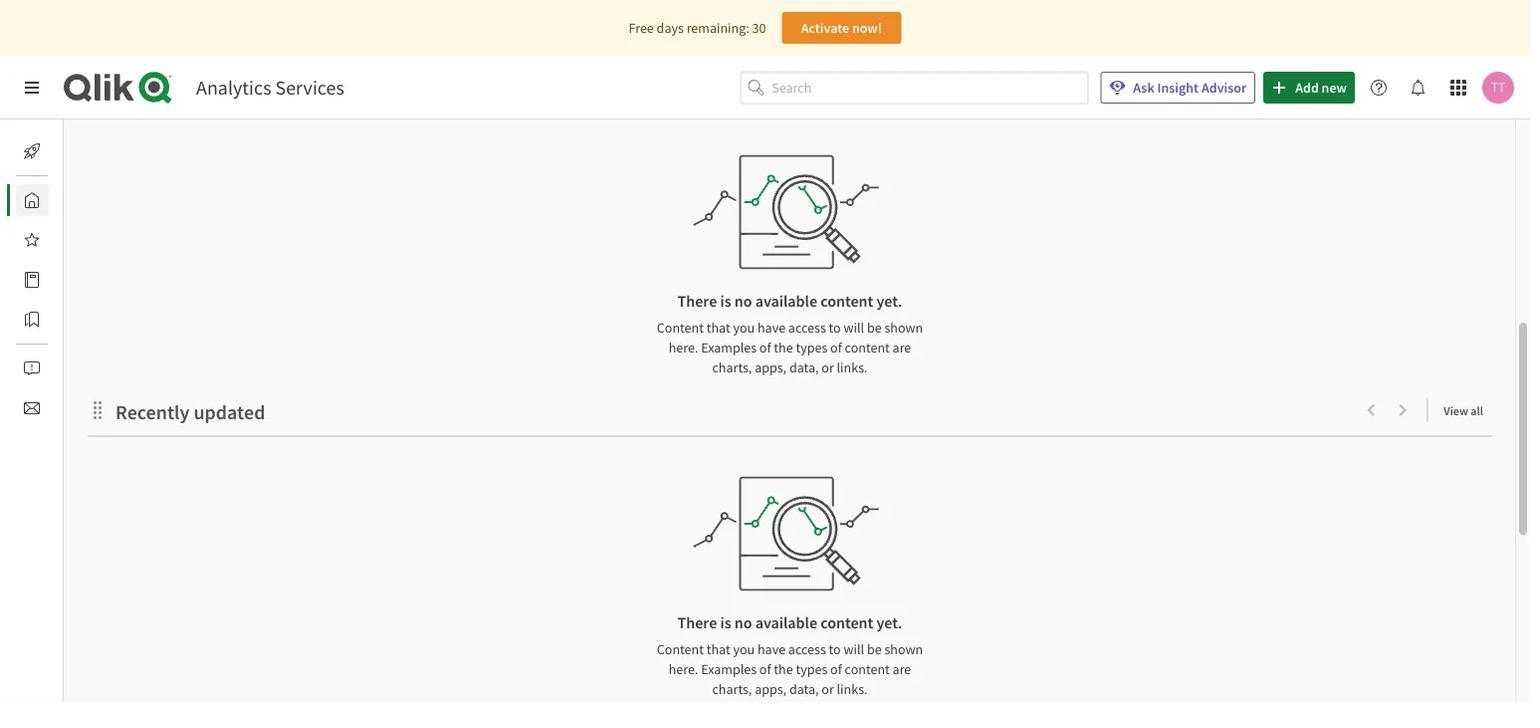 Task type: describe. For each thing, give the bounding box(es) containing it.
view all link
[[1444, 398, 1492, 423]]

alerts image
[[24, 361, 40, 376]]

1 shown from the top
[[885, 318, 923, 336]]

2 no from the top
[[735, 613, 752, 633]]

2 there is no available content yet. content that you have access to will be shown here. examples of the types of content are charts, apps, data, or links. from the top
[[657, 613, 923, 698]]

2 access from the top
[[789, 640, 826, 658]]

1 there is no available content yet. content that you have access to will be shown here. examples of the types of content are charts, apps, data, or links. from the top
[[657, 291, 923, 376]]

2 charts, from the top
[[713, 680, 752, 698]]

30
[[752, 19, 766, 37]]

view all
[[1444, 404, 1484, 419]]

1 no from the top
[[735, 291, 752, 311]]

2 yet. from the top
[[877, 613, 903, 633]]

free days remaining: 30
[[629, 19, 766, 37]]

1 apps, from the top
[[755, 358, 787, 376]]

days
[[657, 19, 684, 37]]

1 links. from the top
[[837, 358, 868, 376]]

add
[[1296, 79, 1319, 97]]

2 have from the top
[[758, 640, 786, 658]]

analytics services
[[196, 75, 344, 100]]

1 access from the top
[[789, 318, 826, 336]]

2 are from the top
[[893, 660, 912, 678]]

2 shown from the top
[[885, 640, 923, 658]]

1 will from the top
[[844, 318, 865, 336]]

2 that from the top
[[707, 640, 731, 658]]

1 that from the top
[[707, 318, 731, 336]]

1 are from the top
[[893, 338, 912, 356]]

1 charts, from the top
[[713, 358, 752, 376]]

2 examples from the top
[[701, 660, 757, 678]]

ask insight advisor
[[1134, 79, 1247, 97]]

move collection image
[[88, 401, 108, 420]]

1 yet. from the top
[[877, 291, 903, 311]]

2 to from the top
[[829, 640, 841, 658]]

home image
[[24, 192, 40, 208]]

Search text field
[[772, 71, 1089, 104]]

ask insight advisor button
[[1101, 72, 1256, 104]]



Task type: vqa. For each thing, say whether or not it's contained in the screenshot.
other
no



Task type: locate. For each thing, give the bounding box(es) containing it.
1 vertical spatial the
[[774, 660, 793, 678]]

add new button
[[1264, 72, 1355, 104]]

2 you from the top
[[733, 640, 755, 658]]

0 vertical spatial shown
[[885, 318, 923, 336]]

1 vertical spatial you
[[733, 640, 755, 658]]

activate
[[801, 19, 850, 37]]

1 vertical spatial examples
[[701, 660, 757, 678]]

1 vertical spatial to
[[829, 640, 841, 658]]

recently
[[116, 400, 190, 424]]

1 vertical spatial links.
[[837, 680, 868, 698]]

activate now! link
[[782, 12, 902, 44]]

there
[[678, 291, 717, 311], [678, 613, 717, 633]]

1 be from the top
[[867, 318, 882, 336]]

0 vertical spatial you
[[733, 318, 755, 336]]

0 vertical spatial access
[[789, 318, 826, 336]]

2 links. from the top
[[837, 680, 868, 698]]

apps,
[[755, 358, 787, 376], [755, 680, 787, 698]]

1 to from the top
[[829, 318, 841, 336]]

0 vertical spatial no
[[735, 291, 752, 311]]

0 vertical spatial that
[[707, 318, 731, 336]]

0 vertical spatial there is no available content yet. content that you have access to will be shown here. examples of the types of content are charts, apps, data, or links.
[[657, 291, 923, 376]]

1 available from the top
[[756, 291, 818, 311]]

0 vertical spatial content
[[657, 318, 704, 336]]

remaining:
[[687, 19, 750, 37]]

here.
[[669, 338, 699, 356], [669, 660, 699, 678]]

1 vertical spatial apps,
[[755, 680, 787, 698]]

2 data, from the top
[[790, 680, 819, 698]]

2 will from the top
[[844, 640, 865, 658]]

0 vertical spatial links.
[[837, 358, 868, 376]]

recently updated
[[116, 400, 265, 424]]

no
[[735, 291, 752, 311], [735, 613, 752, 633]]

or
[[822, 358, 834, 376], [822, 680, 834, 698]]

are
[[893, 338, 912, 356], [893, 660, 912, 678]]

examples
[[701, 338, 757, 356], [701, 660, 757, 678]]

0 vertical spatial data,
[[790, 358, 819, 376]]

is
[[720, 291, 732, 311], [720, 613, 732, 633]]

favorites image
[[24, 232, 40, 248]]

0 vertical spatial available
[[756, 291, 818, 311]]

terry turtle image
[[1483, 72, 1515, 104]]

getting started image
[[24, 143, 40, 159]]

the
[[774, 338, 793, 356], [774, 660, 793, 678]]

1 data, from the top
[[790, 358, 819, 376]]

types
[[796, 338, 828, 356], [796, 660, 828, 678]]

0 vertical spatial examples
[[701, 338, 757, 356]]

charts,
[[713, 358, 752, 376], [713, 680, 752, 698]]

0 vertical spatial to
[[829, 318, 841, 336]]

collections image
[[24, 312, 40, 328]]

open sidebar menu image
[[24, 80, 40, 96]]

2 available from the top
[[756, 613, 818, 633]]

ask
[[1134, 79, 1155, 97]]

0 vertical spatial there
[[678, 291, 717, 311]]

1 vertical spatial access
[[789, 640, 826, 658]]

1 you from the top
[[733, 318, 755, 336]]

2 types from the top
[[796, 660, 828, 678]]

1 vertical spatial be
[[867, 640, 882, 658]]

now!
[[852, 19, 883, 37]]

free
[[629, 19, 654, 37]]

content
[[657, 318, 704, 336], [657, 640, 704, 658]]

1 vertical spatial there is no available content yet. content that you have access to will be shown here. examples of the types of content are charts, apps, data, or links.
[[657, 613, 923, 698]]

0 vertical spatial have
[[758, 318, 786, 336]]

new
[[1322, 79, 1348, 97]]

content
[[821, 291, 874, 311], [845, 338, 890, 356], [821, 613, 874, 633], [845, 660, 890, 678]]

links.
[[837, 358, 868, 376], [837, 680, 868, 698]]

1 have from the top
[[758, 318, 786, 336]]

updated
[[194, 400, 265, 424]]

1 or from the top
[[822, 358, 834, 376]]

shown
[[885, 318, 923, 336], [885, 640, 923, 658]]

all
[[1471, 404, 1484, 419]]

will
[[844, 318, 865, 336], [844, 640, 865, 658]]

have
[[758, 318, 786, 336], [758, 640, 786, 658]]

1 vertical spatial data,
[[790, 680, 819, 698]]

1 vertical spatial charts,
[[713, 680, 752, 698]]

2 the from the top
[[774, 660, 793, 678]]

2 here. from the top
[[669, 660, 699, 678]]

available
[[756, 291, 818, 311], [756, 613, 818, 633]]

1 vertical spatial no
[[735, 613, 752, 633]]

advisor
[[1202, 79, 1247, 97]]

view
[[1444, 404, 1469, 419]]

2 there from the top
[[678, 613, 717, 633]]

subscriptions image
[[24, 400, 40, 416]]

1 there from the top
[[678, 291, 717, 311]]

recently updated link
[[116, 400, 273, 424]]

1 is from the top
[[720, 291, 732, 311]]

0 vertical spatial here.
[[669, 338, 699, 356]]

of
[[760, 338, 771, 356], [831, 338, 842, 356], [760, 660, 771, 678], [831, 660, 842, 678]]

analytics services element
[[196, 75, 344, 100]]

1 vertical spatial or
[[822, 680, 834, 698]]

1 here. from the top
[[669, 338, 699, 356]]

1 vertical spatial have
[[758, 640, 786, 658]]

catalog image
[[24, 272, 40, 288]]

1 vertical spatial content
[[657, 640, 704, 658]]

0 vertical spatial types
[[796, 338, 828, 356]]

2 is from the top
[[720, 613, 732, 633]]

2 apps, from the top
[[755, 680, 787, 698]]

2 content from the top
[[657, 640, 704, 658]]

2 be from the top
[[867, 640, 882, 658]]

1 vertical spatial available
[[756, 613, 818, 633]]

0 vertical spatial be
[[867, 318, 882, 336]]

1 vertical spatial there
[[678, 613, 717, 633]]

0 vertical spatial yet.
[[877, 291, 903, 311]]

yet.
[[877, 291, 903, 311], [877, 613, 903, 633]]

0 vertical spatial or
[[822, 358, 834, 376]]

1 examples from the top
[[701, 338, 757, 356]]

1 vertical spatial types
[[796, 660, 828, 678]]

2 or from the top
[[822, 680, 834, 698]]

0 vertical spatial charts,
[[713, 358, 752, 376]]

navigation pane element
[[0, 127, 64, 432]]

1 the from the top
[[774, 338, 793, 356]]

0 vertical spatial is
[[720, 291, 732, 311]]

1 vertical spatial that
[[707, 640, 731, 658]]

searchbar element
[[740, 71, 1089, 104]]

activate now!
[[801, 19, 883, 37]]

there is no available content yet. content that you have access to will be shown here. examples of the types of content are charts, apps, data, or links.
[[657, 291, 923, 376], [657, 613, 923, 698]]

1 vertical spatial are
[[893, 660, 912, 678]]

insight
[[1158, 79, 1199, 97]]

0 vertical spatial are
[[893, 338, 912, 356]]

add new
[[1296, 79, 1348, 97]]

data,
[[790, 358, 819, 376], [790, 680, 819, 698]]

0 vertical spatial the
[[774, 338, 793, 356]]

be
[[867, 318, 882, 336], [867, 640, 882, 658]]

1 types from the top
[[796, 338, 828, 356]]

access
[[789, 318, 826, 336], [789, 640, 826, 658]]

you
[[733, 318, 755, 336], [733, 640, 755, 658]]

0 vertical spatial will
[[844, 318, 865, 336]]

1 vertical spatial shown
[[885, 640, 923, 658]]

that
[[707, 318, 731, 336], [707, 640, 731, 658]]

to
[[829, 318, 841, 336], [829, 640, 841, 658]]

1 vertical spatial will
[[844, 640, 865, 658]]

analytics
[[196, 75, 271, 100]]

services
[[275, 75, 344, 100]]

1 content from the top
[[657, 318, 704, 336]]

1 vertical spatial yet.
[[877, 613, 903, 633]]

1 vertical spatial here.
[[669, 660, 699, 678]]

1 vertical spatial is
[[720, 613, 732, 633]]

0 vertical spatial apps,
[[755, 358, 787, 376]]



